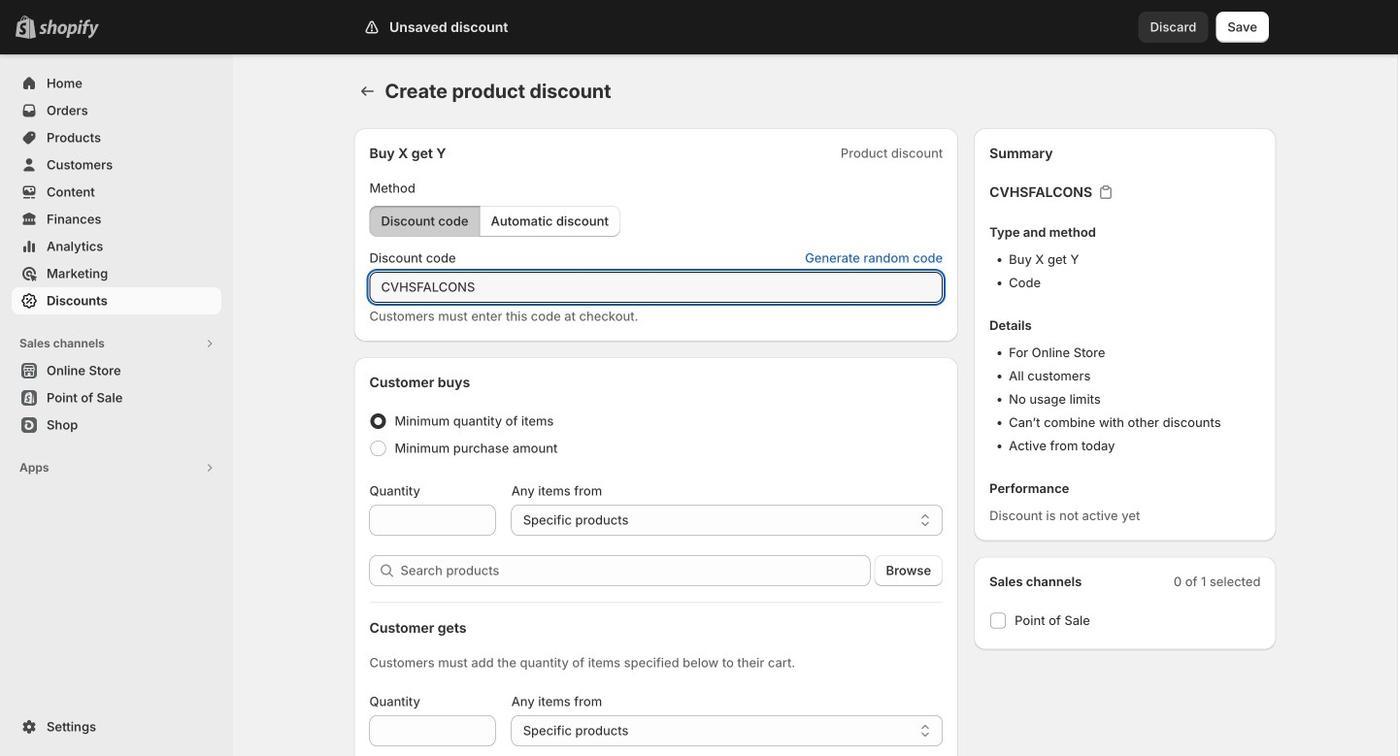 Task type: vqa. For each thing, say whether or not it's contained in the screenshot.
Shopify image
yes



Task type: locate. For each thing, give the bounding box(es) containing it.
None text field
[[370, 272, 943, 303]]

Search products text field
[[401, 556, 871, 587]]

None text field
[[370, 505, 496, 536], [370, 716, 496, 747], [370, 505, 496, 536], [370, 716, 496, 747]]

shopify image
[[39, 19, 99, 39]]



